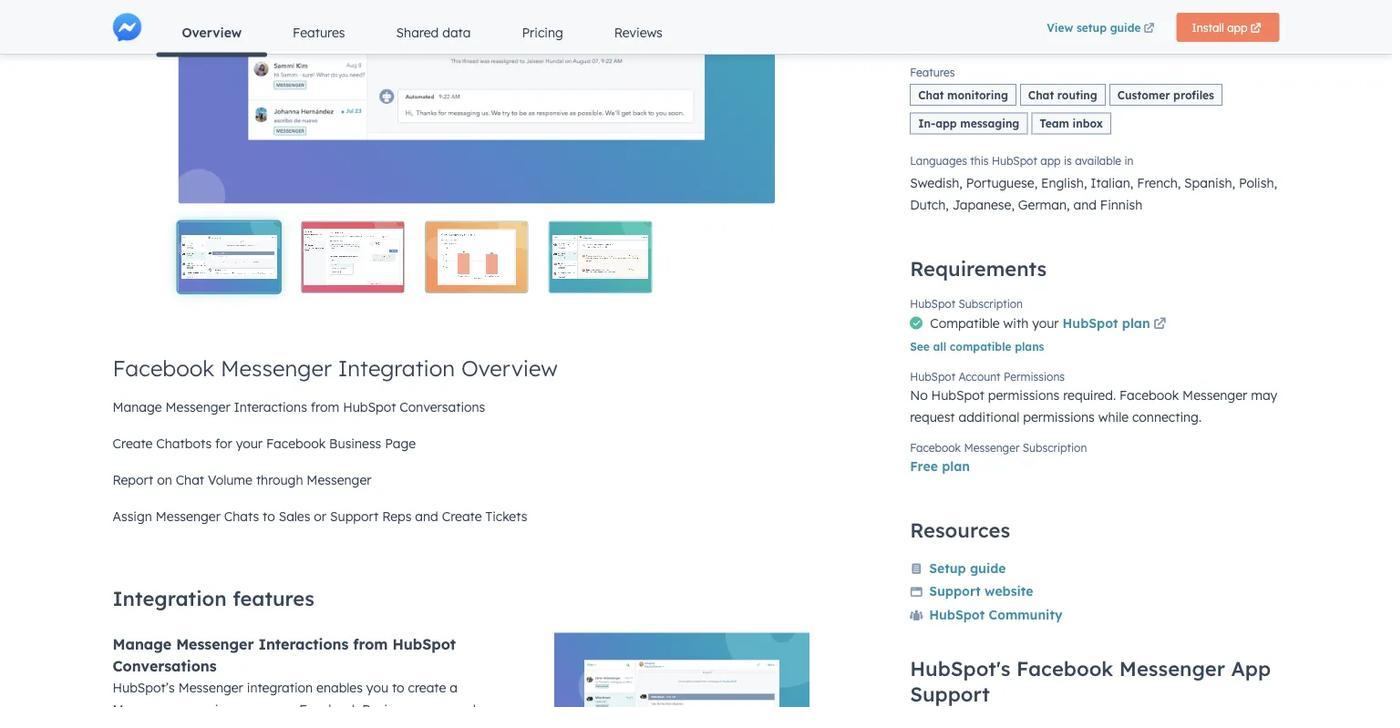 Task type: locate. For each thing, give the bounding box(es) containing it.
and
[[1074, 197, 1097, 213], [415, 509, 438, 525], [453, 702, 476, 708]]

compatible
[[930, 315, 1000, 331]]

1 vertical spatial interactions
[[258, 635, 349, 653]]

1 manage from the top
[[113, 399, 162, 415]]

1 vertical spatial subscription
[[1023, 441, 1087, 455]]

0 vertical spatial to
[[263, 509, 275, 525]]

facebook up 'connecting.'
[[1120, 387, 1179, 403]]

0 horizontal spatial to
[[263, 509, 275, 525]]

hubspot up no
[[910, 370, 956, 383]]

messenger up chatbots at bottom
[[166, 399, 230, 415]]

features button
[[267, 11, 371, 55]]

plan up hubspot account permissions no hubspot permissions required. facebook messenger may request additional permissions while connecting.
[[1123, 315, 1151, 331]]

interactions inside manage messenger interactions from hubspot conversations hubspot's messenger integration enables you to create a messenger experience on your facebook business page and man
[[258, 635, 349, 653]]

assign chats to sales or support reps and create tickets image
[[550, 222, 652, 293]]

create up report
[[113, 436, 153, 452]]

hubspot up portuguese
[[992, 154, 1038, 167]]

1 horizontal spatial overview
[[461, 355, 558, 382]]

0 vertical spatial from
[[311, 399, 340, 415]]

subscription up compatible with your at the top right of the page
[[959, 297, 1023, 311]]

messenger up experience
[[179, 680, 243, 696]]

business left "page"
[[329, 436, 382, 452]]

integration down assign
[[113, 586, 227, 611]]

1 horizontal spatial conversations
[[400, 399, 485, 415]]

to left sales
[[263, 509, 275, 525]]

interactions up integration
[[258, 635, 349, 653]]

shared data
[[396, 25, 471, 41]]

1 vertical spatial on
[[250, 702, 265, 708]]

0 vertical spatial conversations
[[400, 399, 485, 415]]

no
[[910, 387, 928, 403]]

2 horizontal spatial app
[[1228, 21, 1248, 34]]

0 vertical spatial your
[[1033, 315, 1059, 331]]

features
[[293, 25, 345, 41], [910, 65, 955, 79]]

your inside manage messenger interactions from hubspot conversations hubspot's messenger integration enables you to create a messenger experience on your facebook business page and man
[[269, 702, 296, 708]]

your up plans at right
[[1033, 315, 1059, 331]]

overview inside button
[[182, 25, 242, 41]]

and inside manage messenger interactions from hubspot conversations hubspot's messenger integration enables you to create a messenger experience on your facebook business page and man
[[453, 702, 476, 708]]

1 vertical spatial manage
[[113, 635, 172, 653]]

facebook
[[113, 355, 215, 382], [1120, 387, 1179, 403], [266, 436, 326, 452], [910, 441, 961, 455], [1017, 657, 1114, 682], [299, 702, 359, 708]]

and down english
[[1074, 197, 1097, 213]]

1 vertical spatial app
[[936, 117, 957, 130]]

0 vertical spatial integration
[[338, 355, 455, 382]]

2 link opens in a new window image from the top
[[1154, 318, 1167, 331]]

report
[[113, 472, 153, 488]]

0 vertical spatial and
[[1074, 197, 1097, 213]]

create left tickets
[[442, 509, 482, 525]]

to
[[263, 509, 275, 525], [392, 680, 405, 696]]

app for install
[[1228, 21, 1248, 34]]

, right the spanish
[[1275, 175, 1278, 191]]

1 vertical spatial permissions
[[1024, 409, 1095, 425]]

messenger
[[221, 355, 332, 382], [1183, 387, 1248, 403], [166, 399, 230, 415], [964, 441, 1020, 455], [307, 472, 372, 488], [156, 509, 221, 525], [176, 635, 254, 653], [1120, 657, 1226, 682], [179, 680, 243, 696], [113, 702, 178, 708]]

conversations inside manage messenger interactions from hubspot conversations hubspot's messenger integration enables you to create a messenger experience on your facebook business page and man
[[113, 657, 217, 675]]

chat for chat monitoring
[[919, 88, 944, 102]]

2 horizontal spatial chat
[[1029, 88, 1054, 102]]

0 vertical spatial app
[[1228, 21, 1248, 34]]

business down you
[[362, 702, 415, 708]]

app
[[1232, 657, 1271, 682]]

0 vertical spatial interactions
[[234, 399, 307, 415]]

conversations up "page"
[[400, 399, 485, 415]]

1 vertical spatial to
[[392, 680, 405, 696]]

1 horizontal spatial from
[[353, 635, 388, 653]]

manage inside manage messenger interactions from hubspot conversations hubspot's messenger integration enables you to create a messenger experience on your facebook business page and man
[[113, 635, 172, 653]]

setup
[[1077, 21, 1107, 34]]

reps
[[382, 509, 412, 525]]

messenger up manage messenger interactions from hubspot conversations
[[221, 355, 332, 382]]

0 vertical spatial permissions
[[988, 387, 1060, 403]]

polish
[[1239, 175, 1275, 191]]

1 horizontal spatial chat
[[919, 88, 944, 102]]

0 vertical spatial guide
[[1111, 21, 1141, 34]]

hubspot inside manage messenger interactions from hubspot conversations hubspot's messenger integration enables you to create a messenger experience on your facebook business page and man
[[393, 635, 456, 653]]

create chatbots for your facebook business page
[[113, 436, 416, 452]]

compatible
[[950, 340, 1012, 354]]

facebook down community
[[1017, 657, 1114, 682]]

dutch
[[910, 197, 946, 213]]

interactions up create chatbots for your facebook business page on the left bottom of page
[[234, 399, 307, 415]]

facebook inside hubspot's facebook messenger app support
[[1017, 657, 1114, 682]]

hubspot up create at the left of page
[[393, 635, 456, 653]]

for
[[215, 436, 232, 452]]

messenger left may at the right of page
[[1183, 387, 1248, 403]]

manage for manage messenger interactions from hubspot conversations
[[113, 399, 162, 415]]

interactions for manage messenger interactions from hubspot conversations hubspot's messenger integration enables you to create a messenger experience on your facebook business page and man
[[258, 635, 349, 653]]

0 horizontal spatial and
[[415, 509, 438, 525]]

guide
[[1111, 21, 1141, 34], [970, 560, 1006, 576]]

install app
[[1193, 21, 1248, 34]]

navigation
[[156, 11, 1039, 57]]

plan
[[1123, 315, 1151, 331], [942, 459, 970, 475]]

0 vertical spatial plan
[[1123, 315, 1151, 331]]

view setup guide
[[1047, 21, 1141, 34]]

on down integration
[[250, 702, 265, 708]]

1 vertical spatial from
[[353, 635, 388, 653]]

from for manage messenger interactions from hubspot conversations
[[311, 399, 340, 415]]

manage up hubspot's
[[113, 635, 172, 653]]

support down the hubspot community link
[[910, 682, 990, 707]]

interactions for manage messenger interactions from hubspot conversations
[[234, 399, 307, 415]]

1 horizontal spatial features
[[910, 65, 955, 79]]

0 vertical spatial features
[[293, 25, 345, 41]]

features inside button
[[293, 25, 345, 41]]

your down integration
[[269, 702, 296, 708]]

your
[[1033, 315, 1059, 331], [236, 436, 263, 452], [269, 702, 296, 708]]

to right you
[[392, 680, 405, 696]]

permissions down required.
[[1024, 409, 1095, 425]]

chat up in-
[[919, 88, 944, 102]]

hubspot
[[992, 154, 1038, 167], [910, 297, 956, 311], [1063, 315, 1119, 331], [910, 370, 956, 383], [932, 387, 985, 403], [343, 399, 396, 415], [930, 607, 985, 623], [393, 635, 456, 653]]

plans
[[1015, 340, 1045, 354]]

1 horizontal spatial your
[[269, 702, 296, 708]]

0 vertical spatial create
[[113, 436, 153, 452]]

guide up support website
[[970, 560, 1006, 576]]

plan inside hubspot plan link
[[1123, 315, 1151, 331]]

from down facebook messenger integration overview
[[311, 399, 340, 415]]

0 horizontal spatial chat
[[176, 472, 204, 488]]

0 horizontal spatial plan
[[942, 459, 970, 475]]

1 vertical spatial overview
[[461, 355, 558, 382]]

chat routing link
[[1020, 84, 1110, 109]]

, down portuguese
[[1012, 197, 1015, 213]]

plan right free
[[942, 459, 970, 475]]

facebook down manage messenger interactions from hubspot conversations
[[266, 436, 326, 452]]

guide right 'setup'
[[1111, 21, 1141, 34]]

enables
[[317, 680, 363, 696]]

messenger left app
[[1120, 657, 1226, 682]]

facebook up free
[[910, 441, 961, 455]]

integration features
[[113, 586, 315, 611]]

customer
[[1118, 88, 1171, 102]]

facebook down "enables"
[[299, 702, 359, 708]]

1 horizontal spatial create
[[442, 509, 482, 525]]

1 horizontal spatial on
[[250, 702, 265, 708]]

2 horizontal spatial and
[[1074, 197, 1097, 213]]

on
[[157, 472, 172, 488], [250, 702, 265, 708]]

chat up team
[[1029, 88, 1054, 102]]

0 horizontal spatial guide
[[970, 560, 1006, 576]]

chatbots
[[156, 436, 212, 452]]

request
[[910, 409, 955, 425]]

free
[[910, 459, 938, 475]]

assign messenger chats to sales or support reps and create tickets
[[113, 509, 528, 525]]

messenger down integration features
[[176, 635, 254, 653]]

on inside manage messenger interactions from hubspot conversations hubspot's messenger integration enables you to create a messenger experience on your facebook business page and man
[[250, 702, 265, 708]]

create chatbots for your facebook business page image
[[302, 222, 404, 293]]

2 vertical spatial your
[[269, 702, 296, 708]]

1 vertical spatial business
[[362, 702, 415, 708]]

on right report
[[157, 472, 172, 488]]

2 vertical spatial support
[[910, 682, 990, 707]]

link opens in a new window image
[[1154, 314, 1167, 335], [1154, 318, 1167, 331]]

from
[[311, 399, 340, 415], [353, 635, 388, 653]]

0 horizontal spatial your
[[236, 436, 263, 452]]

to inside manage messenger interactions from hubspot conversations hubspot's messenger integration enables you to create a messenger experience on your facebook business page and man
[[392, 680, 405, 696]]

community
[[989, 607, 1063, 623]]

see
[[910, 340, 930, 354]]

from inside manage messenger interactions from hubspot conversations hubspot's messenger integration enables you to create a messenger experience on your facebook business page and man
[[353, 635, 388, 653]]

,
[[960, 175, 963, 191], [1035, 175, 1038, 191], [1084, 175, 1088, 191], [1131, 175, 1134, 191], [1178, 175, 1181, 191], [1233, 175, 1236, 191], [1275, 175, 1278, 191], [946, 197, 949, 213], [1012, 197, 1015, 213], [1067, 197, 1070, 213]]

is
[[1064, 154, 1072, 167]]

all
[[933, 340, 947, 354]]

app right install
[[1228, 21, 1248, 34]]

app down the chat monitoring link on the top right of page
[[936, 117, 957, 130]]

0 horizontal spatial from
[[311, 399, 340, 415]]

business inside manage messenger interactions from hubspot conversations hubspot's messenger integration enables you to create a messenger experience on your facebook business page and man
[[362, 702, 415, 708]]

0 horizontal spatial conversations
[[113, 657, 217, 675]]

facebook inside hubspot account permissions no hubspot permissions required. facebook messenger may request additional permissions while connecting.
[[1120, 387, 1179, 403]]

, down 'in'
[[1131, 175, 1134, 191]]

create
[[113, 436, 153, 452], [442, 509, 482, 525]]

1 vertical spatial and
[[415, 509, 438, 525]]

in-app messaging
[[919, 117, 1020, 130]]

manage messenger interactions from hubspot conversations image
[[178, 0, 775, 204], [178, 222, 280, 293], [555, 633, 810, 708]]

1 vertical spatial your
[[236, 436, 263, 452]]

2 vertical spatial and
[[453, 702, 476, 708]]

reviews button
[[589, 11, 688, 55]]

plan inside facebook messenger subscription free plan
[[942, 459, 970, 475]]

0 vertical spatial overview
[[182, 25, 242, 41]]

with
[[1004, 315, 1029, 331]]

languages this hubspot app is available in swedish , portuguese , english , italian , french , spanish , polish , dutch , japanese , german , and finnish
[[910, 154, 1278, 213]]

experience
[[181, 702, 247, 708]]

swedish
[[910, 175, 960, 191]]

1 horizontal spatial and
[[453, 702, 476, 708]]

1 horizontal spatial to
[[392, 680, 405, 696]]

1 horizontal spatial app
[[1041, 154, 1061, 167]]

overview button
[[156, 11, 267, 57]]

chat
[[919, 88, 944, 102], [1029, 88, 1054, 102], [176, 472, 204, 488]]

through
[[256, 472, 303, 488]]

messenger down additional
[[964, 441, 1020, 455]]

1 vertical spatial create
[[442, 509, 482, 525]]

2 manage from the top
[[113, 635, 172, 653]]

app inside languages this hubspot app is available in swedish , portuguese , english , italian , french , spanish , polish , dutch , japanese , german , and finnish
[[1041, 154, 1061, 167]]

2 vertical spatial app
[[1041, 154, 1061, 167]]

hubspot up compatible
[[910, 297, 956, 311]]

manage up chatbots at bottom
[[113, 399, 162, 415]]

1 vertical spatial plan
[[942, 459, 970, 475]]

messenger inside hubspot account permissions no hubspot permissions required. facebook messenger may request additional permissions while connecting.
[[1183, 387, 1248, 403]]

permissions down "permissions"
[[988, 387, 1060, 403]]

your right for
[[236, 436, 263, 452]]

messenger inside hubspot's facebook messenger app support
[[1120, 657, 1226, 682]]

data
[[443, 25, 471, 41]]

hubspot community link
[[910, 605, 1063, 627]]

german
[[1019, 197, 1067, 213]]

additional
[[959, 409, 1020, 425]]

hubspot community
[[930, 607, 1063, 623]]

integration up "page"
[[338, 355, 455, 382]]

subscription down required.
[[1023, 441, 1087, 455]]

hubspot's facebook messenger app support
[[910, 657, 1271, 707]]

facebook inside manage messenger interactions from hubspot conversations hubspot's messenger integration enables you to create a messenger experience on your facebook business page and man
[[299, 702, 359, 708]]

resources
[[910, 518, 1011, 543]]

shared
[[396, 25, 439, 41]]

app left is
[[1041, 154, 1061, 167]]

from up you
[[353, 635, 388, 653]]

hubspot inside languages this hubspot app is available in swedish , portuguese , english , italian , french , spanish , polish , dutch , japanese , german , and finnish
[[992, 154, 1038, 167]]

, left 'italian'
[[1084, 175, 1088, 191]]

, left the spanish
[[1178, 175, 1181, 191]]

conversations up hubspot's
[[113, 657, 217, 675]]

0 horizontal spatial create
[[113, 436, 153, 452]]

permissions
[[1004, 370, 1065, 383]]

0 horizontal spatial overview
[[182, 25, 242, 41]]

1 vertical spatial integration
[[113, 586, 227, 611]]

1 vertical spatial guide
[[970, 560, 1006, 576]]

inbox
[[1073, 117, 1104, 130]]

hubspot plan
[[1063, 315, 1151, 331]]

permissions
[[988, 387, 1060, 403], [1024, 409, 1095, 425]]

1 horizontal spatial integration
[[338, 355, 455, 382]]

0 horizontal spatial features
[[293, 25, 345, 41]]

1 vertical spatial conversations
[[113, 657, 217, 675]]

chat down chatbots at bottom
[[176, 472, 204, 488]]

monitoring
[[948, 88, 1009, 102]]

0 vertical spatial on
[[157, 472, 172, 488]]

subscription
[[959, 297, 1023, 311], [1023, 441, 1087, 455]]

0 vertical spatial manage
[[113, 399, 162, 415]]

from for manage messenger interactions from hubspot conversations hubspot's messenger integration enables you to create a messenger experience on your facebook business page and man
[[353, 635, 388, 653]]

and right reps
[[415, 509, 438, 525]]

0 horizontal spatial app
[[936, 117, 957, 130]]

support right or
[[330, 509, 379, 525]]

messenger up or
[[307, 472, 372, 488]]

business
[[329, 436, 382, 452], [362, 702, 415, 708]]

setup
[[930, 560, 966, 576]]

available
[[1075, 154, 1122, 167]]

1 horizontal spatial guide
[[1111, 21, 1141, 34]]

support down the setup guide link
[[930, 584, 981, 600]]

setup guide
[[930, 560, 1006, 576]]

subscription inside facebook messenger subscription free plan
[[1023, 441, 1087, 455]]

tickets
[[486, 509, 528, 525]]

and down a
[[453, 702, 476, 708]]

1 horizontal spatial plan
[[1123, 315, 1151, 331]]

view
[[1047, 21, 1074, 34]]

support website
[[930, 584, 1034, 600]]



Task type: describe. For each thing, give the bounding box(es) containing it.
manage messenger interactions from hubspot conversations hubspot's messenger integration enables you to create a messenger experience on your facebook business page and man
[[113, 635, 523, 708]]

account
[[959, 370, 1001, 383]]

2 vertical spatial manage messenger interactions from hubspot conversations image
[[555, 633, 810, 708]]

view setup guide link
[[1039, 13, 1166, 42]]

required.
[[1064, 387, 1116, 403]]

french
[[1138, 175, 1178, 191]]

messenger inside facebook messenger subscription free plan
[[964, 441, 1020, 455]]

hubspot down account
[[932, 387, 985, 403]]

0 vertical spatial support
[[330, 509, 379, 525]]

italian
[[1091, 175, 1131, 191]]

customer profiles
[[1118, 88, 1215, 102]]

hubspot up "page"
[[343, 399, 396, 415]]

messenger down hubspot's
[[113, 702, 178, 708]]

1 vertical spatial features
[[910, 65, 955, 79]]

pricing button
[[497, 11, 589, 55]]

, down "swedish"
[[946, 197, 949, 213]]

website
[[985, 584, 1034, 600]]

volume
[[208, 472, 253, 488]]

in-app messaging link
[[910, 112, 1032, 138]]

chats
[[224, 509, 259, 525]]

team inbox
[[1040, 117, 1104, 130]]

connecting.
[[1133, 409, 1202, 425]]

hubspot's
[[910, 657, 1011, 682]]

0 vertical spatial business
[[329, 436, 382, 452]]

messaging
[[961, 117, 1020, 130]]

app for in-
[[936, 117, 957, 130]]

chat for chat routing
[[1029, 88, 1054, 102]]

support website link
[[910, 582, 1034, 604]]

chat routing
[[1029, 88, 1098, 102]]

team
[[1040, 117, 1070, 130]]

1 link opens in a new window image from the top
[[1154, 314, 1167, 335]]

, down english
[[1067, 197, 1070, 213]]

0 horizontal spatial integration
[[113, 586, 227, 611]]

hubspot plan link
[[1063, 314, 1170, 335]]

and inside languages this hubspot app is available in swedish , portuguese , english , italian , french , spanish , polish , dutch , japanese , german , and finnish
[[1074, 197, 1097, 213]]

languages
[[910, 154, 968, 167]]

profiles
[[1174, 88, 1215, 102]]

, left polish
[[1233, 175, 1236, 191]]

hubspot up required.
[[1063, 315, 1119, 331]]

assign
[[113, 509, 152, 525]]

navigation containing overview
[[156, 11, 1039, 57]]

guide inside view setup guide link
[[1111, 21, 1141, 34]]

hubspot's
[[113, 680, 175, 696]]

portuguese
[[966, 175, 1035, 191]]

or
[[314, 509, 327, 525]]

setup guide link
[[910, 559, 1006, 581]]

shared data button
[[371, 11, 497, 55]]

manage for manage messenger interactions from hubspot conversations hubspot's messenger integration enables you to create a messenger experience on your facebook business page and man
[[113, 635, 172, 653]]

0 vertical spatial subscription
[[959, 297, 1023, 311]]

, up german
[[1035, 175, 1038, 191]]

you
[[367, 680, 389, 696]]

conversations for manage messenger interactions from hubspot conversations hubspot's messenger integration enables you to create a messenger experience on your facebook business page and man
[[113, 657, 217, 675]]

team inbox link
[[1032, 112, 1115, 138]]

a
[[450, 680, 458, 696]]

1 vertical spatial support
[[930, 584, 981, 600]]

messenger left chats
[[156, 509, 221, 525]]

facebook messenger integration overview
[[113, 355, 558, 382]]

install app link
[[1177, 13, 1280, 42]]

pricing
[[522, 25, 563, 41]]

facebook messenger subscription free plan
[[910, 441, 1087, 475]]

requirements
[[910, 256, 1047, 281]]

integration
[[247, 680, 313, 696]]

guide inside the setup guide link
[[970, 560, 1006, 576]]

customer profiles link
[[1110, 84, 1227, 109]]

hubspot account permissions no hubspot permissions required. facebook messenger may request additional permissions while connecting.
[[910, 370, 1278, 425]]

facebook inside facebook messenger subscription free plan
[[910, 441, 961, 455]]

link opens in a new window image inside hubspot plan link
[[1154, 318, 1167, 331]]

finnish
[[1101, 197, 1143, 213]]

compatible with your
[[930, 315, 1063, 331]]

manage messenger interactions from hubspot conversations
[[113, 399, 485, 415]]

1 vertical spatial manage messenger interactions from hubspot conversations image
[[178, 222, 280, 293]]

previous image
[[138, 31, 153, 45]]

spanish
[[1185, 175, 1233, 191]]

hubspot down support website link on the bottom right of page
[[930, 607, 985, 623]]

0 horizontal spatial on
[[157, 472, 172, 488]]

while
[[1099, 409, 1129, 425]]

facebook up chatbots at bottom
[[113, 355, 215, 382]]

0 vertical spatial manage messenger interactions from hubspot conversations image
[[178, 0, 775, 204]]

create
[[408, 680, 446, 696]]

chat monitoring link
[[910, 84, 1020, 109]]

features
[[233, 586, 315, 611]]

in
[[1125, 154, 1134, 167]]

, up 'japanese'
[[960, 175, 963, 191]]

2 horizontal spatial your
[[1033, 315, 1059, 331]]

routing
[[1058, 88, 1098, 102]]

report on chat volume through messenger image
[[426, 222, 528, 293]]

hubspot subscription
[[910, 297, 1023, 311]]

conversations for manage messenger interactions from hubspot conversations
[[400, 399, 485, 415]]

page
[[418, 702, 449, 708]]

this
[[971, 154, 989, 167]]

support inside hubspot's facebook messenger app support
[[910, 682, 990, 707]]

japanese
[[953, 197, 1012, 213]]

may
[[1251, 387, 1278, 403]]

reviews
[[615, 25, 663, 41]]

english
[[1042, 175, 1084, 191]]



Task type: vqa. For each thing, say whether or not it's contained in the screenshot.
'Chat conversation totals by rep' element
no



